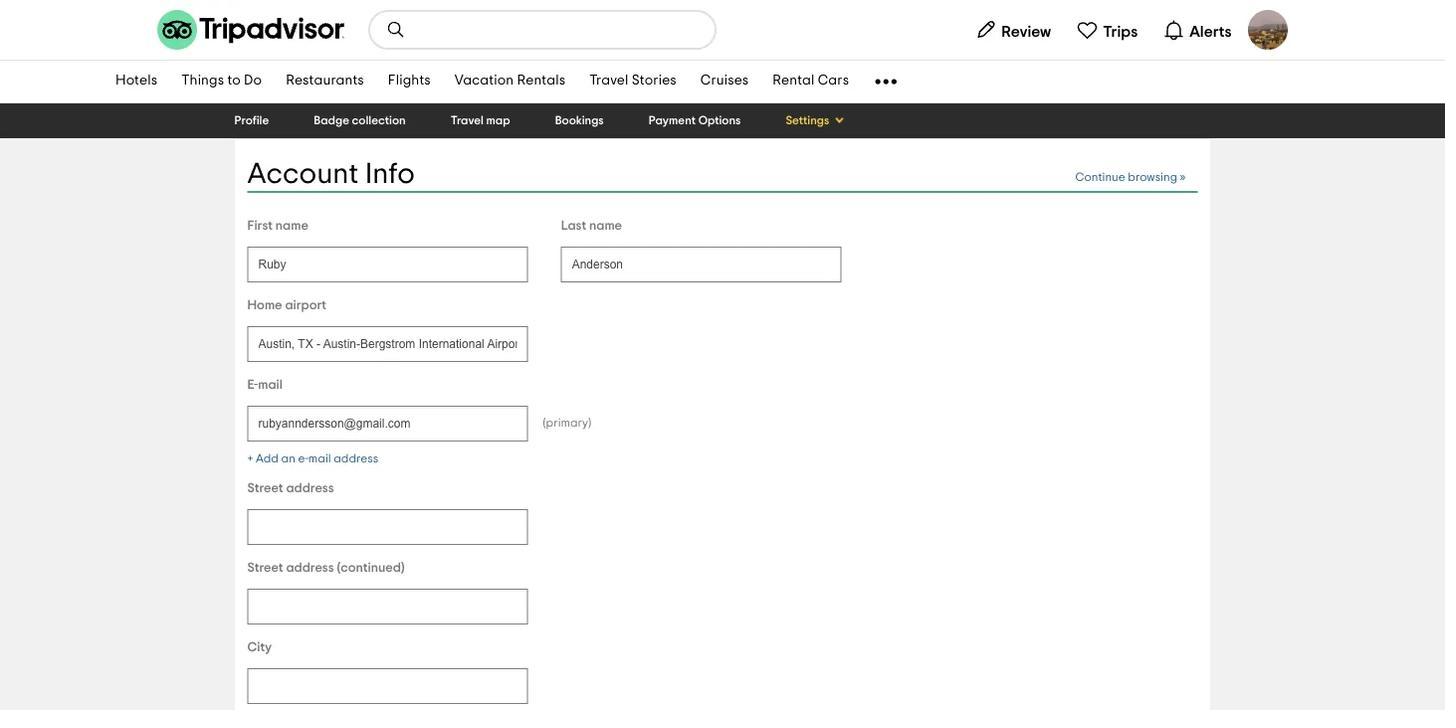 Task type: locate. For each thing, give the bounding box(es) containing it.
0 horizontal spatial name
[[275, 219, 308, 232]]

2 name from the left
[[589, 219, 622, 232]]

None text field
[[561, 247, 842, 283]]

info
[[365, 160, 415, 189]]

profile
[[234, 115, 269, 127]]

settings
[[786, 115, 829, 127]]

1 vertical spatial address
[[286, 482, 334, 495]]

collection
[[352, 115, 406, 127]]

trips
[[1103, 23, 1138, 39]]

0 vertical spatial mail
[[258, 379, 282, 392]]

review link
[[966, 10, 1060, 50]]

vacation rentals
[[455, 74, 565, 88]]

1 vertical spatial travel
[[450, 115, 484, 127]]

tripadvisor image
[[157, 10, 344, 50]]

travel map link
[[450, 115, 510, 127]]

travel stories link
[[577, 61, 689, 103]]

None search field
[[370, 12, 715, 48]]

mail
[[258, 379, 282, 392], [308, 453, 331, 465]]

travel left map
[[450, 115, 484, 127]]

an
[[281, 453, 295, 465]]

0 horizontal spatial travel
[[450, 115, 484, 127]]

things to do link
[[169, 61, 274, 103]]

name for first name
[[275, 219, 308, 232]]

street address (continued)
[[247, 562, 405, 575]]

badge collection link
[[314, 115, 406, 127]]

address left (continued)
[[286, 562, 334, 575]]

review
[[1001, 23, 1051, 39]]

rental cars
[[773, 74, 849, 88]]

»
[[1180, 171, 1186, 183]]

continue browsing » link
[[1075, 171, 1186, 183]]

account info
[[247, 160, 415, 189]]

payment options
[[649, 115, 741, 127]]

2 vertical spatial address
[[286, 562, 334, 575]]

stories
[[632, 74, 677, 88]]

e-
[[298, 453, 308, 465]]

1 horizontal spatial travel
[[589, 74, 629, 88]]

things
[[181, 74, 224, 88]]

e-mail
[[247, 379, 282, 392]]

1 horizontal spatial mail
[[308, 453, 331, 465]]

street down add
[[247, 482, 283, 495]]

street for street address (continued)
[[247, 562, 283, 575]]

home
[[247, 299, 282, 312]]

address down + add an e-mail address
[[286, 482, 334, 495]]

travel for travel map
[[450, 115, 484, 127]]

name
[[275, 219, 308, 232], [589, 219, 622, 232]]

travel left stories
[[589, 74, 629, 88]]

hotels
[[115, 74, 157, 88]]

hotels link
[[104, 61, 169, 103]]

street
[[247, 482, 283, 495], [247, 562, 283, 575]]

last
[[561, 219, 586, 232]]

name right last
[[589, 219, 622, 232]]

address for street address
[[286, 482, 334, 495]]

trips link
[[1068, 10, 1146, 50]]

options
[[698, 115, 741, 127]]

flights link
[[376, 61, 443, 103]]

mail up add
[[258, 379, 282, 392]]

0 vertical spatial street
[[247, 482, 283, 495]]

map
[[486, 115, 510, 127]]

mail right an
[[308, 453, 331, 465]]

street for street address
[[247, 482, 283, 495]]

0 vertical spatial travel
[[589, 74, 629, 88]]

1 street from the top
[[247, 482, 283, 495]]

rental
[[773, 74, 815, 88]]

name right first
[[275, 219, 308, 232]]

None text field
[[247, 247, 528, 283], [247, 326, 528, 362], [247, 406, 528, 442], [247, 247, 528, 283], [247, 326, 528, 362], [247, 406, 528, 442]]

restaurants link
[[274, 61, 376, 103]]

Street address text field
[[247, 509, 528, 545]]

1 name from the left
[[275, 219, 308, 232]]

1 vertical spatial mail
[[308, 453, 331, 465]]

add
[[256, 453, 279, 465]]

travel for travel stories
[[589, 74, 629, 88]]

1 vertical spatial street
[[247, 562, 283, 575]]

street up city
[[247, 562, 283, 575]]

address right e- at bottom
[[334, 453, 378, 465]]

address
[[334, 453, 378, 465], [286, 482, 334, 495], [286, 562, 334, 575]]

travel
[[589, 74, 629, 88], [450, 115, 484, 127]]

profile picture image
[[1248, 10, 1288, 50]]

2 street from the top
[[247, 562, 283, 575]]

1 horizontal spatial name
[[589, 219, 622, 232]]



Task type: describe. For each thing, give the bounding box(es) containing it.
address for street address (continued)
[[286, 562, 334, 575]]

street address
[[247, 482, 334, 495]]

name for last name
[[589, 219, 622, 232]]

travel stories
[[589, 74, 677, 88]]

vacation rentals link
[[443, 61, 577, 103]]

account
[[247, 160, 359, 189]]

City text field
[[247, 669, 528, 704]]

badge
[[314, 115, 349, 127]]

alerts link
[[1154, 10, 1240, 50]]

last name
[[561, 219, 622, 232]]

+ add an e-mail address
[[247, 453, 378, 465]]

e-
[[247, 379, 258, 392]]

search image
[[386, 20, 406, 40]]

0 horizontal spatial mail
[[258, 379, 282, 392]]

rental cars link
[[761, 61, 861, 103]]

0 vertical spatial address
[[334, 453, 378, 465]]

profile link
[[234, 115, 269, 127]]

continue
[[1075, 171, 1125, 183]]

rentals
[[517, 74, 565, 88]]

badge collection
[[314, 115, 406, 127]]

browsing
[[1128, 171, 1177, 183]]

home airport
[[247, 299, 327, 312]]

to
[[227, 74, 241, 88]]

cars
[[818, 74, 849, 88]]

bookings
[[555, 115, 604, 127]]

continue browsing »
[[1075, 171, 1186, 183]]

(primary)
[[543, 417, 591, 429]]

city
[[247, 641, 272, 654]]

things to do
[[181, 74, 262, 88]]

vacation
[[455, 74, 514, 88]]

alerts
[[1190, 23, 1232, 39]]

first name
[[247, 219, 308, 232]]

payment options link
[[649, 115, 741, 127]]

Street address (continued) text field
[[247, 589, 528, 625]]

restaurants
[[286, 74, 364, 88]]

cruises link
[[689, 61, 761, 103]]

travel map
[[450, 115, 510, 127]]

do
[[244, 74, 262, 88]]

flights
[[388, 74, 431, 88]]

bookings link
[[555, 115, 604, 127]]

first
[[247, 219, 273, 232]]

payment
[[649, 115, 696, 127]]

cruises
[[700, 74, 749, 88]]

(continued)
[[337, 562, 405, 575]]

+
[[247, 453, 253, 465]]

airport
[[285, 299, 327, 312]]



Task type: vqa. For each thing, say whether or not it's contained in the screenshot.
Street address's 'Street'
yes



